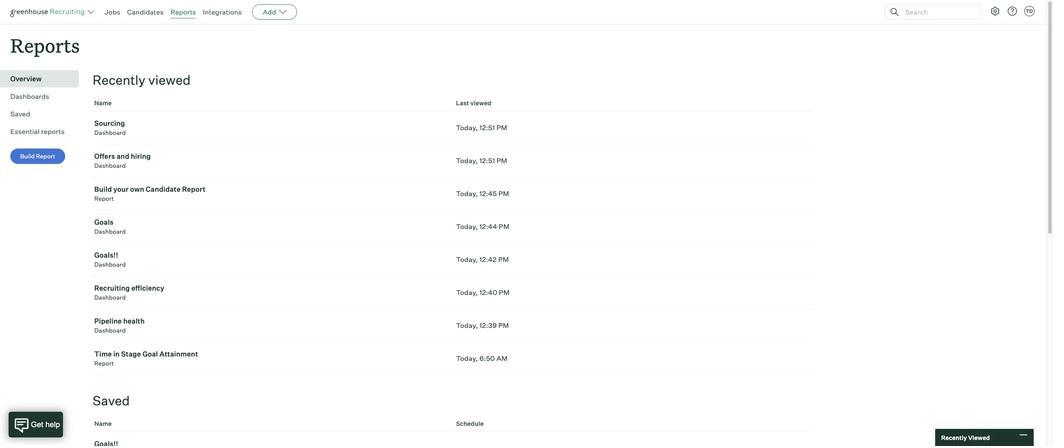Task type: vqa. For each thing, say whether or not it's contained in the screenshot.
fifth Dashboard from the top of the page
yes



Task type: describe. For each thing, give the bounding box(es) containing it.
configure image
[[991, 6, 1001, 16]]

essential reports
[[10, 127, 65, 136]]

goal
[[143, 350, 158, 359]]

in
[[113, 350, 120, 359]]

dashboard inside pipeline health dashboard
[[94, 327, 126, 335]]

recruiting
[[94, 284, 130, 293]]

build your own candidate report report
[[94, 185, 206, 202]]

recently for recently viewed
[[93, 72, 146, 88]]

today, 12:44 pm
[[456, 223, 510, 231]]

candidates
[[127, 8, 164, 16]]

4 dashboard from the top
[[94, 261, 126, 269]]

report inside button
[[36, 153, 55, 160]]

integrations
[[203, 8, 242, 16]]

Search text field
[[904, 6, 973, 18]]

12:51 for sourcing
[[480, 124, 495, 132]]

essential
[[10, 127, 40, 136]]

0 horizontal spatial saved
[[10, 110, 30, 118]]

today, 12:42 pm
[[456, 256, 509, 264]]

jobs
[[105, 8, 120, 16]]

and
[[117, 152, 129, 161]]

report down your
[[94, 195, 114, 202]]

jobs link
[[105, 8, 120, 16]]

pm for build your own candidate report
[[499, 190, 509, 198]]

recently for recently viewed
[[942, 435, 967, 442]]

today, for time in stage goal attainment
[[456, 355, 478, 363]]

greenhouse recruiting image
[[10, 7, 87, 17]]

today, for sourcing
[[456, 124, 478, 132]]

dashboard inside recruiting efficiency dashboard
[[94, 294, 126, 302]]

efficiency
[[131, 284, 164, 293]]

sourcing
[[94, 119, 125, 128]]

today, 6:50 am
[[456, 355, 508, 363]]

your
[[113, 185, 129, 194]]

12:44
[[480, 223, 498, 231]]

today, 12:40 pm
[[456, 289, 510, 297]]

name for recently viewed
[[94, 100, 112, 107]]

pm for sourcing
[[497, 124, 507, 132]]

dashboards
[[10, 92, 49, 101]]

essential reports link
[[10, 127, 75, 137]]

overview
[[10, 75, 42, 83]]

add
[[263, 8, 276, 16]]

today, 12:39 pm
[[456, 322, 509, 330]]

reports
[[41, 127, 65, 136]]

12:39
[[480, 322, 497, 330]]

6:50
[[480, 355, 495, 363]]

1 vertical spatial reports
[[10, 33, 80, 58]]

pm for goals!!
[[498, 256, 509, 264]]

last
[[456, 100, 469, 107]]

sourcing dashboard
[[94, 119, 126, 136]]

td button
[[1023, 4, 1037, 18]]

pm for pipeline health
[[499, 322, 509, 330]]

time
[[94, 350, 112, 359]]

overview link
[[10, 74, 75, 84]]

add button
[[252, 4, 297, 20]]

recently viewed
[[942, 435, 990, 442]]

3 dashboard from the top
[[94, 228, 126, 236]]

today, 12:45 pm
[[456, 190, 509, 198]]

candidate
[[146, 185, 181, 194]]



Task type: locate. For each thing, give the bounding box(es) containing it.
3 today, from the top
[[456, 190, 478, 198]]

0 vertical spatial build
[[20, 153, 35, 160]]

today, up today, 12:45 pm
[[456, 157, 478, 165]]

12:51
[[480, 124, 495, 132], [480, 157, 495, 165]]

candidates link
[[127, 8, 164, 16]]

pm for goals
[[499, 223, 510, 231]]

12:45
[[480, 190, 497, 198]]

1 today, from the top
[[456, 124, 478, 132]]

viewed
[[969, 435, 990, 442]]

today, for offers and hiring
[[456, 157, 478, 165]]

1 horizontal spatial recently
[[942, 435, 967, 442]]

goals
[[94, 218, 114, 227]]

offers
[[94, 152, 115, 161]]

own
[[130, 185, 144, 194]]

1 vertical spatial build
[[94, 185, 112, 194]]

name for saved
[[94, 421, 112, 428]]

report right candidate
[[182, 185, 206, 194]]

build report
[[20, 153, 55, 160]]

report
[[36, 153, 55, 160], [182, 185, 206, 194], [94, 195, 114, 202], [94, 360, 114, 368]]

1 vertical spatial saved
[[93, 393, 130, 409]]

reports link
[[171, 8, 196, 16]]

12:51 up 12:45
[[480, 157, 495, 165]]

today, left the 12:40
[[456, 289, 478, 297]]

today, left 12:45
[[456, 190, 478, 198]]

recently
[[93, 72, 146, 88], [942, 435, 967, 442]]

report down time
[[94, 360, 114, 368]]

0 vertical spatial name
[[94, 100, 112, 107]]

2 12:51 from the top
[[480, 157, 495, 165]]

2 name from the top
[[94, 421, 112, 428]]

build
[[20, 153, 35, 160], [94, 185, 112, 194]]

dashboard down recruiting
[[94, 294, 126, 302]]

0 vertical spatial recently
[[93, 72, 146, 88]]

12:42
[[480, 256, 497, 264]]

recently viewed
[[93, 72, 191, 88]]

build down essential
[[20, 153, 35, 160]]

1 horizontal spatial reports
[[171, 8, 196, 16]]

1 name from the top
[[94, 100, 112, 107]]

today, down last on the left of page
[[456, 124, 478, 132]]

0 horizontal spatial viewed
[[148, 72, 191, 88]]

pipeline
[[94, 317, 122, 326]]

report down essential reports link
[[36, 153, 55, 160]]

4 today, from the top
[[456, 223, 478, 231]]

build left your
[[94, 185, 112, 194]]

6 dashboard from the top
[[94, 327, 126, 335]]

0 vertical spatial 12:51
[[480, 124, 495, 132]]

1 vertical spatial today, 12:51 pm
[[456, 157, 507, 165]]

build report button
[[10, 149, 65, 164]]

integrations link
[[203, 8, 242, 16]]

0 vertical spatial viewed
[[148, 72, 191, 88]]

today, left "6:50"
[[456, 355, 478, 363]]

goals dashboard
[[94, 218, 126, 236]]

5 today, from the top
[[456, 256, 478, 264]]

today, 12:51 pm
[[456, 124, 507, 132], [456, 157, 507, 165]]

today, 12:51 pm for offers and hiring
[[456, 157, 507, 165]]

0 horizontal spatial reports
[[10, 33, 80, 58]]

schedule
[[456, 421, 484, 428]]

am
[[497, 355, 508, 363]]

dashboard inside offers and hiring dashboard
[[94, 162, 126, 169]]

1 vertical spatial viewed
[[471, 100, 492, 107]]

dashboard down goals!!
[[94, 261, 126, 269]]

today, left 12:39 at the left bottom of page
[[456, 322, 478, 330]]

last viewed
[[456, 100, 492, 107]]

8 today, from the top
[[456, 355, 478, 363]]

today, for goals!!
[[456, 256, 478, 264]]

td
[[1027, 8, 1034, 14]]

1 today, 12:51 pm from the top
[[456, 124, 507, 132]]

1 horizontal spatial viewed
[[471, 100, 492, 107]]

dashboards link
[[10, 91, 75, 102]]

goals!! dashboard
[[94, 251, 126, 269]]

offers and hiring dashboard
[[94, 152, 151, 169]]

hiring
[[131, 152, 151, 161]]

today, 12:51 pm down last viewed
[[456, 124, 507, 132]]

build for your
[[94, 185, 112, 194]]

report inside time in stage goal attainment report
[[94, 360, 114, 368]]

today, 12:51 pm up today, 12:45 pm
[[456, 157, 507, 165]]

pm for offers and hiring
[[497, 157, 507, 165]]

0 horizontal spatial build
[[20, 153, 35, 160]]

7 today, from the top
[[456, 322, 478, 330]]

1 vertical spatial 12:51
[[480, 157, 495, 165]]

today,
[[456, 124, 478, 132], [456, 157, 478, 165], [456, 190, 478, 198], [456, 223, 478, 231], [456, 256, 478, 264], [456, 289, 478, 297], [456, 322, 478, 330], [456, 355, 478, 363]]

5 dashboard from the top
[[94, 294, 126, 302]]

dashboard down goals
[[94, 228, 126, 236]]

today, for goals
[[456, 223, 478, 231]]

dashboard down offers
[[94, 162, 126, 169]]

dashboard down pipeline on the bottom left
[[94, 327, 126, 335]]

pipeline health dashboard
[[94, 317, 145, 335]]

stage
[[121, 350, 141, 359]]

pm for recruiting efficiency
[[499, 289, 510, 297]]

2 today, from the top
[[456, 157, 478, 165]]

2 dashboard from the top
[[94, 162, 126, 169]]

1 horizontal spatial build
[[94, 185, 112, 194]]

name
[[94, 100, 112, 107], [94, 421, 112, 428]]

0 vertical spatial saved
[[10, 110, 30, 118]]

1 vertical spatial name
[[94, 421, 112, 428]]

time in stage goal attainment report
[[94, 350, 198, 368]]

goals!!
[[94, 251, 118, 260]]

12:40
[[480, 289, 498, 297]]

0 vertical spatial reports
[[171, 8, 196, 16]]

build for report
[[20, 153, 35, 160]]

1 horizontal spatial saved
[[93, 393, 130, 409]]

today, for build your own candidate report
[[456, 190, 478, 198]]

reports right candidates on the left of page
[[171, 8, 196, 16]]

dashboard down sourcing
[[94, 129, 126, 136]]

0 vertical spatial today, 12:51 pm
[[456, 124, 507, 132]]

today, left 12:44 on the left
[[456, 223, 478, 231]]

6 today, from the top
[[456, 289, 478, 297]]

reports down greenhouse recruiting image
[[10, 33, 80, 58]]

attainment
[[160, 350, 198, 359]]

saved
[[10, 110, 30, 118], [93, 393, 130, 409]]

today, left 12:42
[[456, 256, 478, 264]]

viewed for recently viewed
[[148, 72, 191, 88]]

viewed for last viewed
[[471, 100, 492, 107]]

pm
[[497, 124, 507, 132], [497, 157, 507, 165], [499, 190, 509, 198], [499, 223, 510, 231], [498, 256, 509, 264], [499, 289, 510, 297], [499, 322, 509, 330]]

0 horizontal spatial recently
[[93, 72, 146, 88]]

today, for recruiting efficiency
[[456, 289, 478, 297]]

1 12:51 from the top
[[480, 124, 495, 132]]

reports
[[171, 8, 196, 16], [10, 33, 80, 58]]

health
[[123, 317, 145, 326]]

12:51 for offers and hiring
[[480, 157, 495, 165]]

saved link
[[10, 109, 75, 119]]

today, 12:51 pm for sourcing
[[456, 124, 507, 132]]

today, for pipeline health
[[456, 322, 478, 330]]

td button
[[1025, 6, 1035, 16]]

12:51 down last viewed
[[480, 124, 495, 132]]

recruiting efficiency dashboard
[[94, 284, 164, 302]]

viewed
[[148, 72, 191, 88], [471, 100, 492, 107]]

2 today, 12:51 pm from the top
[[456, 157, 507, 165]]

build inside button
[[20, 153, 35, 160]]

dashboard
[[94, 129, 126, 136], [94, 162, 126, 169], [94, 228, 126, 236], [94, 261, 126, 269], [94, 294, 126, 302], [94, 327, 126, 335]]

build inside build your own candidate report report
[[94, 185, 112, 194]]

1 dashboard from the top
[[94, 129, 126, 136]]

1 vertical spatial recently
[[942, 435, 967, 442]]



